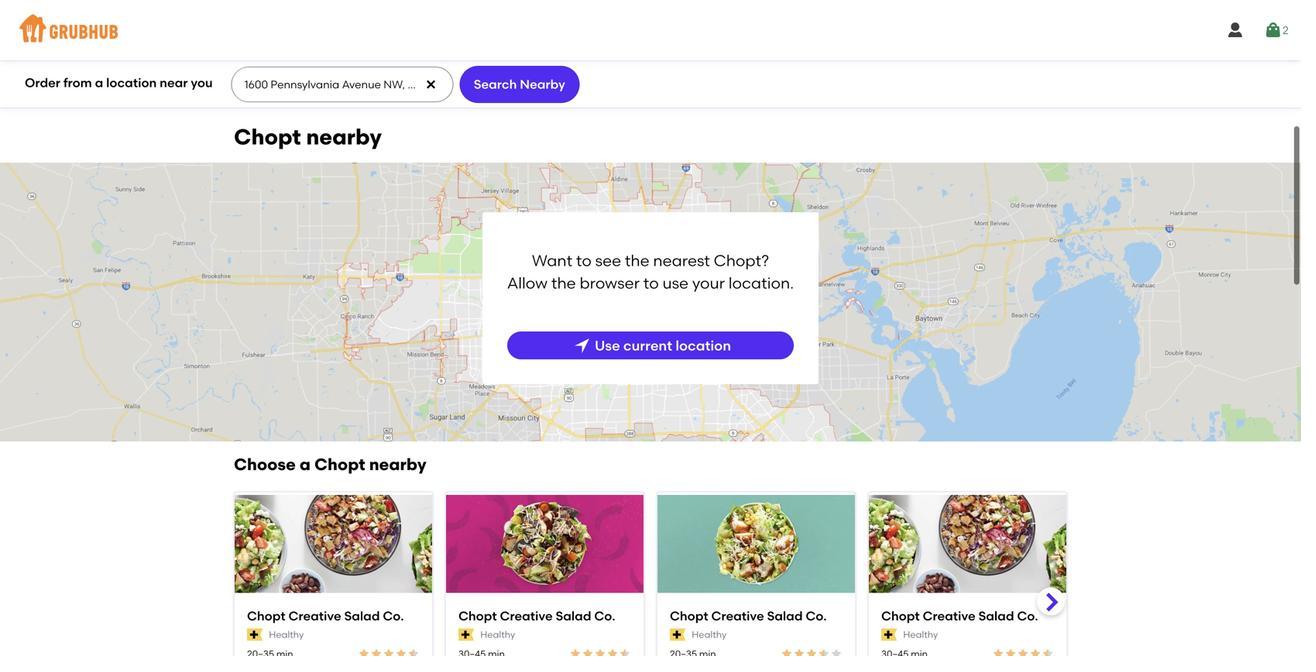 Task type: vqa. For each thing, say whether or not it's contained in the screenshot.
The 'Restaurant' to the top
no



Task type: locate. For each thing, give the bounding box(es) containing it.
4 chopt creative salad co. from the left
[[881, 609, 1038, 624]]

the down want
[[551, 274, 576, 293]]

1 horizontal spatial svg image
[[573, 336, 592, 355]]

you left and
[[893, 54, 912, 67]]

4 co. from the left
[[1017, 609, 1038, 624]]

chopt creative salad co. link for subscription pass image
[[459, 607, 631, 625]]

subscription pass image
[[247, 629, 263, 641], [670, 629, 686, 641], [881, 629, 897, 641]]

star icon image
[[358, 648, 370, 656], [370, 648, 383, 656], [383, 648, 395, 656], [395, 648, 407, 656], [407, 648, 420, 656], [407, 648, 420, 656], [569, 648, 582, 656], [582, 648, 594, 656], [594, 648, 606, 656], [606, 648, 619, 656], [619, 648, 631, 656], [619, 648, 631, 656], [781, 648, 793, 656], [793, 648, 806, 656], [806, 648, 818, 656], [818, 648, 830, 656], [818, 648, 830, 656], [830, 648, 843, 656], [992, 648, 1005, 656], [1005, 648, 1017, 656], [1017, 648, 1029, 656], [1029, 648, 1042, 656], [1042, 648, 1054, 656], [1042, 648, 1054, 656]]

1 chopt creative salad co. logo image from the left
[[235, 495, 432, 593]]

2 horizontal spatial the
[[672, 54, 689, 67]]

the right browse at the top of page
[[672, 54, 689, 67]]

3 chopt creative salad co. link from the left
[[670, 607, 843, 625]]

you left fast
[[191, 75, 213, 90]]

2 co. from the left
[[594, 609, 615, 624]]

healthy
[[269, 629, 304, 640], [480, 629, 515, 640], [692, 629, 727, 640], [903, 629, 938, 640]]

chopt nearby
[[234, 124, 382, 150]]

Search Address search field
[[231, 67, 452, 101]]

salad for subscription pass icon corresponding to second chopt creative salad co. logo from the right's chopt creative salad co. link
[[767, 609, 803, 624]]

2 salad from the left
[[556, 609, 591, 624]]

svg image left "search"
[[425, 78, 437, 91]]

3 salad from the left
[[767, 609, 803, 624]]

co. for fourth chopt creative salad co. logo from the left
[[1017, 609, 1038, 624]]

nearest
[[653, 252, 710, 270]]

2 chopt creative salad co. from the left
[[459, 609, 615, 624]]

1 horizontal spatial location
[[676, 337, 731, 354]]

chopt creative salad co. logo image
[[235, 495, 432, 593], [446, 495, 644, 593], [658, 495, 855, 593], [869, 495, 1067, 593]]

1 vertical spatial your
[[692, 274, 725, 293]]

1 healthy from the left
[[269, 629, 304, 640]]

your inside 'want to see the nearest chopt? allow the browser to use your location.'
[[692, 274, 725, 293]]

the right see on the top
[[625, 252, 650, 270]]

0 vertical spatial nearby
[[306, 124, 382, 150]]

healthy for subscription pass image
[[480, 629, 515, 640]]

2
[[1283, 24, 1289, 37]]

a right 'from'
[[95, 75, 103, 90]]

1 vertical spatial location
[[676, 337, 731, 354]]

1 vertical spatial you
[[191, 75, 213, 90]]

1 chopt creative salad co. link from the left
[[247, 607, 420, 625]]

1 subscription pass image from the left
[[247, 629, 263, 641]]

0 horizontal spatial subscription pass image
[[247, 629, 263, 641]]

chopt creative salad co.
[[247, 609, 404, 624], [459, 609, 615, 624], [670, 609, 827, 624], [881, 609, 1038, 624]]

3 creative from the left
[[711, 609, 764, 624]]

chopt creative salad co. link
[[247, 607, 420, 625], [459, 607, 631, 625], [670, 607, 843, 625], [881, 607, 1054, 625]]

svg image right svg icon
[[1264, 21, 1283, 40]]

4 chopt creative salad co. link from the left
[[881, 607, 1054, 625]]

nearby
[[306, 124, 382, 150], [369, 455, 427, 475]]

4 healthy from the left
[[903, 629, 938, 640]]

3 subscription pass image from the left
[[881, 629, 897, 641]]

your right use
[[692, 274, 725, 293]]

location right 'from'
[[106, 75, 157, 90]]

0 horizontal spatial the
[[551, 274, 576, 293]]

creative
[[289, 609, 341, 624], [500, 609, 553, 624], [711, 609, 764, 624], [923, 609, 976, 624]]

0 horizontal spatial your
[[548, 54, 571, 67]]

3 chopt creative salad co. from the left
[[670, 609, 827, 624]]

co.
[[383, 609, 404, 624], [594, 609, 615, 624], [806, 609, 827, 624], [1017, 609, 1038, 624]]

a right choose
[[300, 455, 311, 475]]

choose
[[938, 54, 976, 67]]

1 horizontal spatial subscription pass image
[[670, 629, 686, 641]]

1 vertical spatial near
[[160, 75, 188, 90]]

eat.
[[1021, 54, 1041, 67]]

2 horizontal spatial subscription pass image
[[881, 629, 897, 641]]

2 vertical spatial svg image
[[573, 336, 592, 355]]

search nearby
[[474, 77, 565, 92]]

chopt
[[692, 54, 725, 67], [830, 54, 863, 67], [234, 124, 301, 150], [315, 455, 365, 475], [247, 609, 286, 624], [459, 609, 497, 624], [670, 609, 708, 624], [881, 609, 920, 624]]

0 horizontal spatial location
[[106, 75, 157, 90]]

co. for 3rd chopt creative salad co. logo from right
[[594, 609, 615, 624]]

0 vertical spatial location
[[106, 75, 157, 90]]

2 healthy from the left
[[480, 629, 515, 640]]

svg image
[[1226, 21, 1245, 40]]

1 vertical spatial the
[[625, 252, 650, 270]]

allow
[[507, 274, 548, 293]]

healthy for fourth chopt creative salad co. logo from the left subscription pass icon
[[903, 629, 938, 640]]

0 vertical spatial the
[[672, 54, 689, 67]]

to
[[618, 54, 629, 67], [1008, 54, 1018, 67], [576, 252, 592, 270], [643, 274, 659, 293]]

1 vertical spatial svg image
[[425, 78, 437, 91]]

2 vertical spatial a
[[300, 455, 311, 475]]

0 vertical spatial your
[[548, 54, 571, 67]]

4 creative from the left
[[923, 609, 976, 624]]

chopt creative salad co. link for fourth chopt creative salad co. logo from the left subscription pass icon
[[881, 607, 1054, 625]]

1 salad from the left
[[344, 609, 380, 624]]

1 horizontal spatial you
[[893, 54, 912, 67]]

1 chopt creative salad co. from the left
[[247, 609, 404, 624]]

location
[[106, 75, 157, 90], [676, 337, 731, 354]]

current
[[623, 337, 672, 354]]

a right find
[[820, 54, 827, 67]]

a
[[820, 54, 827, 67], [95, 75, 103, 90], [300, 455, 311, 475]]

4 salad from the left
[[979, 609, 1014, 624]]

salad
[[344, 609, 380, 624], [556, 609, 591, 624], [767, 609, 803, 624], [979, 609, 1014, 624]]

2 button
[[1264, 16, 1289, 44]]

the
[[672, 54, 689, 67], [625, 252, 650, 270], [551, 274, 576, 293]]

2 subscription pass image from the left
[[670, 629, 686, 641]]

choose a chopt nearby
[[234, 455, 427, 475]]

subscription pass image
[[459, 629, 474, 641]]

2 vertical spatial the
[[551, 274, 576, 293]]

use
[[663, 274, 689, 293]]

svg image
[[1264, 21, 1283, 40], [425, 78, 437, 91], [573, 336, 592, 355]]

0 horizontal spatial a
[[95, 75, 103, 90]]

2 horizontal spatial svg image
[[1264, 21, 1283, 40]]

svg image left use at the left of page
[[573, 336, 592, 355]]

your
[[548, 54, 571, 67], [692, 274, 725, 293]]

nearby
[[520, 77, 565, 92]]

2 horizontal spatial a
[[820, 54, 827, 67]]

near
[[866, 54, 890, 67], [160, 75, 188, 90]]

3 healthy from the left
[[692, 629, 727, 640]]

2 chopt creative salad co. link from the left
[[459, 607, 631, 625]]

1 vertical spatial nearby
[[369, 455, 427, 475]]

1 horizontal spatial your
[[692, 274, 725, 293]]

0 vertical spatial svg image
[[1264, 21, 1283, 40]]

1 horizontal spatial near
[[866, 54, 890, 67]]

0 vertical spatial a
[[820, 54, 827, 67]]

your right enter
[[548, 54, 571, 67]]

1 horizontal spatial the
[[625, 252, 650, 270]]

find
[[798, 54, 818, 67]]

to left use
[[643, 274, 659, 293]]

location right current
[[676, 337, 731, 354]]

subscription pass image for fourth chopt creative salad co. logo from the right
[[247, 629, 263, 641]]

what
[[978, 54, 1005, 67]]

co. for fourth chopt creative salad co. logo from the right
[[383, 609, 404, 624]]

1 vertical spatial a
[[95, 75, 103, 90]]

3 co. from the left
[[806, 609, 827, 624]]

subscription pass image for fourth chopt creative salad co. logo from the left
[[881, 629, 897, 641]]

1 co. from the left
[[383, 609, 404, 624]]

you
[[893, 54, 912, 67], [191, 75, 213, 90]]



Task type: describe. For each thing, give the bounding box(es) containing it.
chopt?
[[714, 252, 769, 270]]

see
[[595, 252, 621, 270]]

location inside use current location button
[[676, 337, 731, 354]]

0 vertical spatial you
[[893, 54, 912, 67]]

0 horizontal spatial near
[[160, 75, 188, 90]]

healthy for subscription pass icon corresponding to second chopt creative salad co. logo from the right
[[692, 629, 727, 640]]

use current location
[[595, 337, 731, 354]]

svg image inside use current location button
[[573, 336, 592, 355]]

order from a location near you
[[25, 75, 213, 90]]

chopt menu online link
[[692, 54, 792, 67]]

online
[[761, 54, 792, 67]]

1 creative from the left
[[289, 609, 341, 624]]

use
[[595, 337, 620, 354]]

chopt creative salad co. link for fourth chopt creative salad co. logo from the right subscription pass icon
[[247, 607, 420, 625]]

co. for second chopt creative salad co. logo from the right
[[806, 609, 827, 624]]

subscription pass image for second chopt creative salad co. logo from the right
[[670, 629, 686, 641]]

and
[[914, 54, 935, 67]]

2 chopt creative salad co. logo image from the left
[[446, 495, 644, 593]]

fast
[[253, 54, 293, 76]]

salad for chopt creative salad co. link related to fourth chopt creative salad co. logo from the right subscription pass icon
[[344, 609, 380, 624]]

from
[[63, 75, 92, 90]]

use current location button
[[507, 332, 794, 360]]

to left see on the top
[[576, 252, 592, 270]]

order
[[25, 75, 60, 90]]

delivery
[[297, 54, 374, 76]]

main navigation navigation
[[0, 0, 1301, 60]]

search
[[474, 77, 517, 92]]

want to see the nearest chopt? allow the browser to use your location.
[[507, 252, 794, 293]]

4 chopt creative salad co. logo image from the left
[[869, 495, 1067, 593]]

enter
[[518, 54, 545, 67]]

1 horizontal spatial a
[[300, 455, 311, 475]]

choose
[[234, 455, 296, 475]]

browser
[[580, 274, 640, 293]]

enter your address to browse the chopt menu online , find a chopt near you and choose what to eat.
[[518, 54, 1041, 67]]

salad for chopt creative salad co. link related to subscription pass image
[[556, 609, 591, 624]]

chopt creative salad co. link for subscription pass icon corresponding to second chopt creative salad co. logo from the right
[[670, 607, 843, 625]]

,
[[792, 54, 795, 67]]

2 creative from the left
[[500, 609, 553, 624]]

fast delivery
[[253, 54, 374, 76]]

want
[[532, 252, 573, 270]]

to left browse at the top of page
[[618, 54, 629, 67]]

search nearby button
[[460, 66, 580, 103]]

location.
[[729, 274, 794, 293]]

browse
[[632, 54, 670, 67]]

3 chopt creative salad co. logo image from the left
[[658, 495, 855, 593]]

0 horizontal spatial svg image
[[425, 78, 437, 91]]

salad for chopt creative salad co. link associated with fourth chopt creative salad co. logo from the left subscription pass icon
[[979, 609, 1014, 624]]

svg image inside 2 button
[[1264, 21, 1283, 40]]

0 vertical spatial near
[[866, 54, 890, 67]]

menu
[[728, 54, 758, 67]]

0 horizontal spatial you
[[191, 75, 213, 90]]

address
[[573, 54, 616, 67]]

to left eat.
[[1008, 54, 1018, 67]]

healthy for fourth chopt creative salad co. logo from the right subscription pass icon
[[269, 629, 304, 640]]



